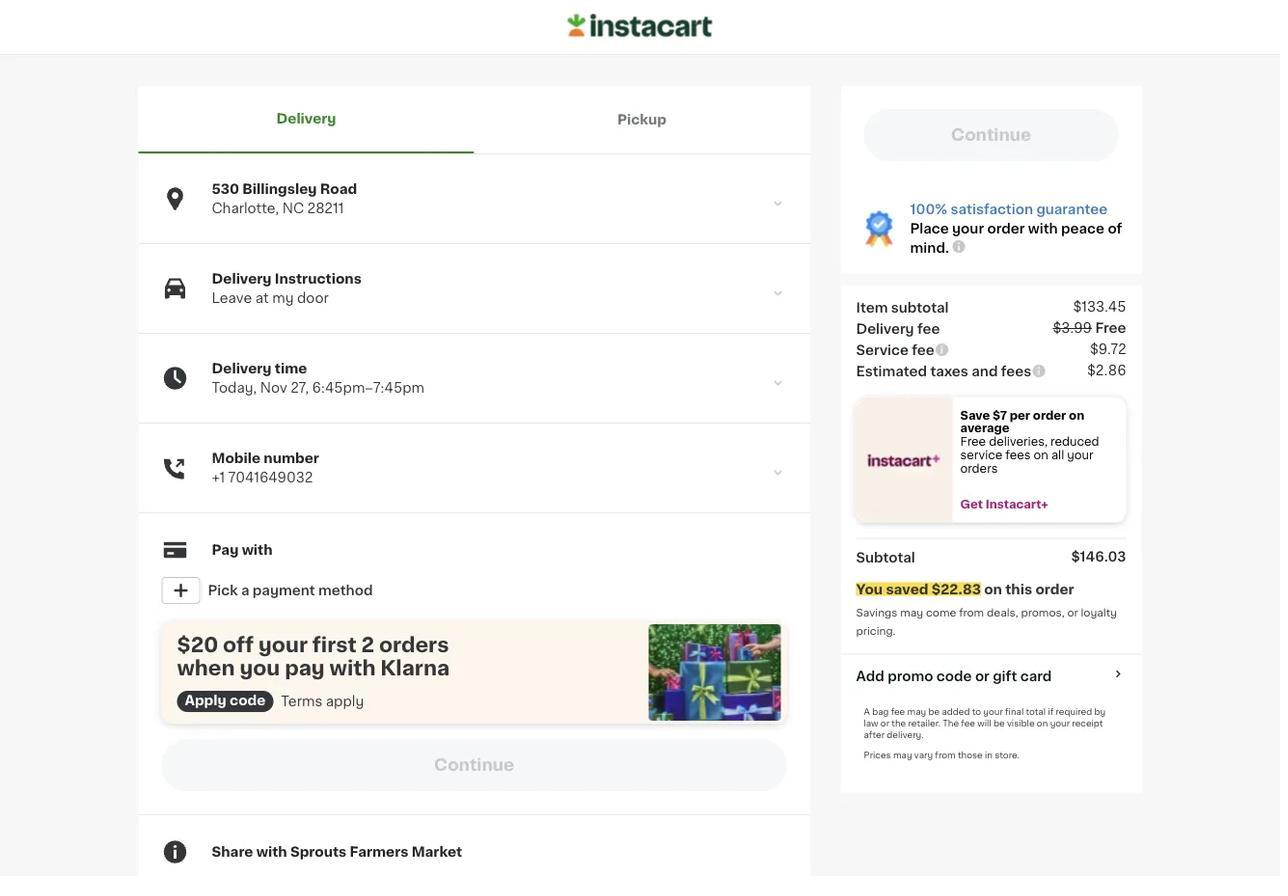 Task type: locate. For each thing, give the bounding box(es) containing it.
fees
[[1001, 364, 1032, 378], [1006, 449, 1031, 460]]

get instacart+ button
[[953, 498, 1126, 511]]

0 vertical spatial order
[[987, 222, 1025, 235]]

more info about 100% satisfaction guarantee image
[[951, 239, 967, 254]]

orders inside $20 off your first 2 orders when you pay with klarna
[[379, 634, 449, 655]]

delivery up billingsley
[[276, 112, 336, 125]]

your up more info about 100% satisfaction guarantee icon
[[952, 222, 984, 235]]

1 horizontal spatial orders
[[960, 463, 998, 474]]

0 vertical spatial fees
[[1001, 364, 1032, 378]]

2 horizontal spatial or
[[1067, 607, 1078, 618]]

0 horizontal spatial or
[[881, 719, 890, 728]]

0 vertical spatial be
[[929, 707, 940, 716]]

subtotal
[[856, 550, 915, 564]]

time
[[275, 362, 307, 375]]

0 vertical spatial code
[[937, 669, 972, 683]]

number
[[264, 452, 319, 465]]

and
[[972, 364, 998, 378]]

be
[[929, 707, 940, 716], [994, 719, 1005, 728]]

530
[[212, 182, 239, 196]]

sprouts
[[290, 845, 347, 859]]

1 horizontal spatial from
[[959, 607, 984, 618]]

store.
[[995, 751, 1020, 759]]

service fee
[[856, 343, 935, 357]]

may inside the a bag fee may be added to your final total if required by law or the retailer. the fee will be visible on your receipt after delivery.
[[907, 707, 926, 716]]

0 horizontal spatial from
[[935, 751, 956, 759]]

orders down service
[[960, 463, 998, 474]]

1 horizontal spatial free
[[1096, 321, 1126, 334]]

from right 'vary'
[[935, 751, 956, 759]]

orders inside save $7 per order on average free deliveries, reduced service fees on all your orders
[[960, 463, 998, 474]]

may down saved
[[900, 607, 924, 618]]

apply
[[326, 695, 364, 708]]

market
[[412, 845, 462, 859]]

or inside the a bag fee may be added to your final total if required by law or the retailer. the fee will be visible on your receipt after delivery.
[[881, 719, 890, 728]]

road
[[320, 182, 357, 196]]

1 vertical spatial orders
[[379, 634, 449, 655]]

item subtotal
[[856, 301, 949, 314]]

0 vertical spatial may
[[900, 607, 924, 618]]

orders up klarna
[[379, 634, 449, 655]]

in
[[985, 751, 993, 759]]

charlotte,
[[212, 202, 279, 215]]

order
[[987, 222, 1025, 235], [1033, 409, 1066, 421], [1036, 582, 1074, 596]]

nc
[[282, 202, 304, 215]]

pick
[[208, 584, 238, 597]]

law
[[864, 719, 879, 728]]

free inside save $7 per order on average free deliveries, reduced service fees on all your orders
[[960, 436, 986, 447]]

delivery up 'today,'
[[212, 362, 272, 375]]

$3.99
[[1053, 321, 1092, 334]]

on up deals,
[[984, 582, 1002, 596]]

mobile
[[212, 452, 261, 465]]

from for those
[[935, 751, 956, 759]]

may inside the 'savings may come from deals, promos, or loyalty pricing.'
[[900, 607, 924, 618]]

farmers
[[350, 845, 408, 859]]

pickup
[[617, 113, 667, 126]]

you
[[240, 658, 280, 678]]

from inside the 'savings may come from deals, promos, or loyalty pricing.'
[[959, 607, 984, 618]]

be up retailer.
[[929, 707, 940, 716]]

order up promos,
[[1036, 582, 1074, 596]]

delivery up service
[[856, 322, 914, 335]]

delivery.
[[887, 730, 924, 739]]

payment
[[253, 584, 315, 597]]

$133.45
[[1073, 300, 1126, 313]]

code up added
[[937, 669, 972, 683]]

vary
[[915, 751, 933, 759]]

savings
[[856, 607, 898, 618]]

free up the $9.72
[[1096, 321, 1126, 334]]

delivery for delivery time today, nov 27, 6:45pm–7:45pm
[[212, 362, 272, 375]]

0 horizontal spatial free
[[960, 436, 986, 447]]

from
[[959, 607, 984, 618], [935, 751, 956, 759]]

or
[[1067, 607, 1078, 618], [975, 669, 990, 683], [881, 719, 890, 728]]

order down 100% satisfaction guarantee
[[987, 222, 1025, 235]]

on up reduced
[[1069, 409, 1085, 421]]

order right per
[[1033, 409, 1066, 421]]

0 horizontal spatial be
[[929, 707, 940, 716]]

by
[[1095, 707, 1106, 716]]

1 vertical spatial or
[[975, 669, 990, 683]]

1 horizontal spatial or
[[975, 669, 990, 683]]

delivery time today, nov 27, 6:45pm–7:45pm
[[212, 362, 424, 395]]

at
[[255, 291, 269, 305]]

guarantee
[[1037, 203, 1108, 216]]

$20 off your first 2 orders when you pay with klarna
[[177, 634, 450, 678]]

$7
[[993, 409, 1007, 421]]

fees right and
[[1001, 364, 1032, 378]]

delivery up 'leave'
[[212, 272, 272, 286]]

1 horizontal spatial be
[[994, 719, 1005, 728]]

per
[[1010, 409, 1030, 421]]

your inside $20 off your first 2 orders when you pay with klarna
[[259, 634, 308, 655]]

or inside the 'savings may come from deals, promos, or loyalty pricing.'
[[1067, 607, 1078, 618]]

from down you saved $22.83 on this order
[[959, 607, 984, 618]]

fees down 'deliveries,'
[[1006, 449, 1031, 460]]

1 horizontal spatial code
[[937, 669, 972, 683]]

with inside place your order with peace of mind.
[[1028, 222, 1058, 235]]

method
[[318, 584, 373, 597]]

home image
[[568, 11, 713, 40]]

delivery address image
[[769, 195, 787, 212]]

1 vertical spatial order
[[1033, 409, 1066, 421]]

pickup button
[[474, 86, 810, 153]]

delivery inside delivery instructions leave at my door
[[212, 272, 272, 286]]

1 vertical spatial fees
[[1006, 449, 1031, 460]]

2
[[361, 634, 374, 655]]

with
[[1028, 222, 1058, 235], [242, 543, 273, 557], [330, 658, 376, 678], [256, 845, 287, 859]]

1 vertical spatial free
[[960, 436, 986, 447]]

0 horizontal spatial orders
[[379, 634, 449, 655]]

or left "gift"
[[975, 669, 990, 683]]

save
[[960, 409, 990, 421]]

saved
[[886, 582, 929, 596]]

when
[[177, 658, 235, 678]]

code inside button
[[937, 669, 972, 683]]

delivery button
[[138, 86, 474, 153]]

$3.99 free
[[1053, 321, 1126, 334]]

2 vertical spatial order
[[1036, 582, 1074, 596]]

code down you
[[230, 694, 266, 707]]

1 vertical spatial from
[[935, 751, 956, 759]]

2 vertical spatial or
[[881, 719, 890, 728]]

get instacart+
[[960, 499, 1048, 510]]

2 vertical spatial may
[[893, 751, 912, 759]]

0 vertical spatial orders
[[960, 463, 998, 474]]

your down reduced
[[1067, 449, 1094, 460]]

$22.83
[[932, 582, 981, 596]]

delivery inside button
[[276, 112, 336, 125]]

on down total at right
[[1037, 719, 1048, 728]]

your down if
[[1050, 719, 1070, 728]]

1 vertical spatial may
[[907, 707, 926, 716]]

delivery inside delivery time today, nov 27, 6:45pm–7:45pm
[[212, 362, 272, 375]]

door
[[297, 291, 329, 305]]

from for deals,
[[959, 607, 984, 618]]

530 billingsley road charlotte, nc 28211
[[212, 182, 357, 215]]

your up pay
[[259, 634, 308, 655]]

with down guarantee on the right of page
[[1028, 222, 1058, 235]]

estimated
[[856, 364, 927, 378]]

place your order with peace of mind.
[[910, 222, 1122, 255]]

0 vertical spatial from
[[959, 607, 984, 618]]

0 vertical spatial or
[[1067, 607, 1078, 618]]

on
[[1069, 409, 1085, 421], [1034, 449, 1049, 460], [984, 582, 1002, 596], [1037, 719, 1048, 728]]

or down bag
[[881, 719, 890, 728]]

service
[[960, 449, 1003, 460]]

added
[[942, 707, 970, 716]]

after
[[864, 730, 885, 739]]

will
[[978, 719, 992, 728]]

subtotal
[[891, 301, 949, 314]]

be right the will
[[994, 719, 1005, 728]]

on left all
[[1034, 449, 1049, 460]]

mind.
[[910, 241, 949, 255]]

mobile number +1 7041649032
[[212, 452, 319, 484]]

free
[[1096, 321, 1126, 334], [960, 436, 986, 447]]

fee up 'estimated taxes and fees'
[[912, 343, 935, 357]]

may up retailer.
[[907, 707, 926, 716]]

1 vertical spatial code
[[230, 694, 266, 707]]

with down 2
[[330, 658, 376, 678]]

or left loyalty
[[1067, 607, 1078, 618]]

free up service
[[960, 436, 986, 447]]

may for come
[[900, 607, 924, 618]]

may down delivery.
[[893, 751, 912, 759]]



Task type: describe. For each thing, give the bounding box(es) containing it.
fee up the
[[891, 707, 905, 716]]

of
[[1108, 222, 1122, 235]]

delivery time image
[[769, 374, 787, 392]]

with right pay
[[242, 543, 273, 557]]

delivery for delivery instructions leave at my door
[[212, 272, 272, 286]]

a
[[864, 707, 870, 716]]

0 vertical spatial free
[[1096, 321, 1126, 334]]

this
[[1006, 582, 1033, 596]]

klarna
[[380, 658, 450, 678]]

a
[[241, 584, 249, 597]]

you saved $22.83 on this order
[[856, 582, 1074, 596]]

your inside save $7 per order on average free deliveries, reduced service fees on all your orders
[[1067, 449, 1094, 460]]

6:45pm–7:45pm
[[312, 381, 424, 395]]

+1
[[212, 471, 225, 484]]

promos,
[[1021, 607, 1065, 618]]

add promo code or gift card
[[856, 669, 1052, 683]]

with right share
[[256, 845, 287, 859]]

apply code
[[185, 694, 266, 707]]

leave
[[212, 291, 252, 305]]

27,
[[291, 381, 309, 395]]

pay
[[212, 543, 239, 557]]

satisfaction
[[951, 203, 1033, 216]]

with inside $20 off your first 2 orders when you pay with klarna
[[330, 658, 376, 678]]

0 horizontal spatial code
[[230, 694, 266, 707]]

100% satisfaction guarantee
[[910, 203, 1108, 216]]

order inside place your order with peace of mind.
[[987, 222, 1025, 235]]

prices
[[864, 751, 891, 759]]

$2.86
[[1087, 363, 1126, 377]]

those
[[958, 751, 983, 759]]

instacart+
[[986, 499, 1048, 510]]

the
[[943, 719, 959, 728]]

total
[[1026, 707, 1046, 716]]

instructions
[[275, 272, 362, 286]]

delivery instructions image
[[769, 285, 787, 302]]

terms apply
[[281, 695, 364, 708]]

peace
[[1061, 222, 1105, 235]]

gift
[[993, 669, 1017, 683]]

$9.72
[[1090, 342, 1126, 356]]

to
[[972, 707, 981, 716]]

may for vary
[[893, 751, 912, 759]]

pick a payment method
[[208, 584, 373, 597]]

your up the will
[[984, 707, 1003, 716]]

card
[[1021, 669, 1052, 683]]

or inside button
[[975, 669, 990, 683]]

final
[[1005, 707, 1024, 716]]

delivery for delivery fee
[[856, 322, 914, 335]]

prices may vary from those in store.
[[864, 751, 1020, 759]]

today,
[[212, 381, 257, 395]]

if
[[1048, 707, 1054, 716]]

delivery for delivery
[[276, 112, 336, 125]]

add
[[856, 669, 884, 683]]

fees inside save $7 per order on average free deliveries, reduced service fees on all your orders
[[1006, 449, 1031, 460]]

order inside save $7 per order on average free deliveries, reduced service fees on all your orders
[[1033, 409, 1066, 421]]

share
[[212, 845, 253, 859]]

taxes
[[931, 364, 969, 378]]

deliveries,
[[989, 436, 1048, 447]]

off
[[223, 634, 254, 655]]

reduced
[[1051, 436, 1099, 447]]

$20
[[177, 634, 218, 655]]

28211
[[307, 202, 344, 215]]

service
[[856, 343, 909, 357]]

billingsley
[[242, 182, 317, 196]]

on inside the a bag fee may be added to your final total if required by law or the retailer. the fee will be visible on your receipt after delivery.
[[1037, 719, 1048, 728]]

deals,
[[987, 607, 1019, 618]]

add promo code or gift card button
[[856, 666, 1052, 686]]

you
[[856, 582, 883, 596]]

bag
[[872, 707, 889, 716]]

get
[[960, 499, 983, 510]]

come
[[926, 607, 957, 618]]

mobile number image
[[769, 464, 787, 481]]

fee down to on the bottom right of page
[[961, 719, 975, 728]]

estimated taxes and fees
[[856, 364, 1032, 378]]

delivery instructions leave at my door
[[212, 272, 362, 305]]

1 vertical spatial be
[[994, 719, 1005, 728]]

your inside place your order with peace of mind.
[[952, 222, 984, 235]]

share with sprouts farmers market
[[212, 845, 462, 859]]

pay with
[[212, 543, 273, 557]]

delivery fee
[[856, 322, 940, 335]]

place
[[910, 222, 949, 235]]

promo
[[888, 669, 933, 683]]

100%
[[910, 203, 948, 216]]

7041649032
[[228, 471, 313, 484]]

receipt
[[1072, 719, 1103, 728]]

nov
[[260, 381, 287, 395]]

first
[[312, 634, 357, 655]]

fee down subtotal
[[918, 322, 940, 335]]

$146.03
[[1071, 549, 1126, 563]]

loyalty
[[1081, 607, 1117, 618]]



Task type: vqa. For each thing, say whether or not it's contained in the screenshot.


